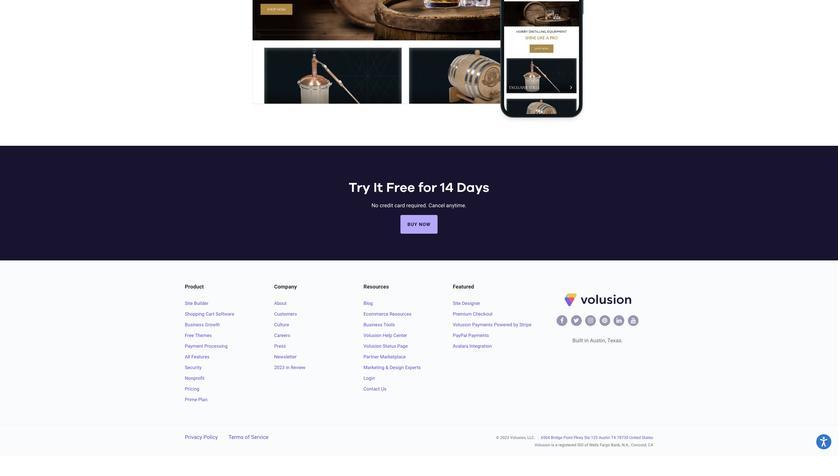 Task type: describe. For each thing, give the bounding box(es) containing it.
volusion status page link
[[364, 344, 408, 349]]

volusion payments powered by stripe link
[[453, 322, 532, 327]]

shopping
[[185, 311, 204, 317]]

paypal payments
[[453, 333, 489, 338]]

paypal
[[453, 333, 467, 338]]

now
[[419, 222, 431, 227]]

free themes link
[[185, 333, 212, 338]]

prime plan link
[[185, 397, 208, 402]]

required.
[[406, 203, 427, 209]]

volusion for volusion is a registered iso of wells fargo bank, n.a., concord, ca
[[535, 443, 550, 448]]

ecommerce resources link
[[364, 311, 412, 317]]

site builder
[[185, 301, 208, 306]]

careers
[[274, 333, 290, 338]]

1 horizontal spatial resources
[[390, 311, 412, 317]]

follow volusion on youtube image
[[631, 318, 636, 324]]

it
[[373, 181, 383, 195]]

business for product
[[185, 322, 204, 327]]

bank,
[[611, 443, 621, 448]]

nonprofit
[[185, 376, 204, 381]]

growth
[[205, 322, 220, 327]]

integration
[[469, 344, 492, 349]]

designer
[[462, 301, 480, 306]]

page
[[397, 344, 408, 349]]

prime
[[185, 397, 197, 402]]

n.a.,
[[622, 443, 630, 448]]

site designer link
[[453, 301, 480, 306]]

texas.
[[607, 338, 623, 344]]

payment processing
[[185, 344, 228, 349]]

cart
[[206, 311, 214, 317]]

try
[[349, 181, 370, 195]]

culture link
[[274, 322, 289, 327]]

volusion status page
[[364, 344, 408, 349]]

united states
[[629, 436, 653, 440]]

about
[[274, 301, 287, 306]]

site for featured
[[453, 301, 461, 306]]

pricing
[[185, 386, 199, 392]]

marketing & design experts
[[364, 365, 421, 370]]

14
[[440, 181, 453, 195]]

anytime.
[[446, 203, 467, 209]]

contact
[[364, 386, 380, 392]]

site designer
[[453, 301, 480, 306]]

blog
[[364, 301, 373, 306]]

volusion for volusion help center
[[364, 333, 382, 338]]

newsletter link
[[274, 354, 297, 360]]

culture
[[274, 322, 289, 327]]

customers
[[274, 311, 297, 317]]

service
[[251, 434, 268, 441]]

card
[[395, 203, 405, 209]]

ecommerce software by volusion image
[[563, 293, 632, 313]]

pkwy
[[574, 436, 583, 440]]

checkout
[[473, 311, 493, 317]]

security link
[[185, 365, 202, 370]]

avalara integration
[[453, 344, 492, 349]]

featured
[[453, 284, 474, 290]]

marketplace
[[380, 354, 406, 360]]

design
[[390, 365, 404, 370]]

point
[[563, 436, 573, 440]]

us
[[381, 386, 386, 392]]

tx
[[611, 436, 616, 440]]

buy now
[[407, 222, 431, 227]]

built in austin, texas.
[[572, 338, 623, 344]]

customers link
[[274, 311, 297, 317]]

avalara integration link
[[453, 344, 492, 349]]

llc.
[[527, 436, 535, 440]]

processing
[[204, 344, 228, 349]]

volusion help center link
[[364, 333, 407, 338]]

built
[[572, 338, 583, 344]]

status
[[383, 344, 396, 349]]

payments for volusion
[[472, 322, 493, 327]]

©
[[496, 436, 499, 440]]

shopping cart software
[[185, 311, 234, 317]]

login link
[[364, 376, 375, 381]]

iso
[[577, 443, 584, 448]]

privacy policy
[[185, 434, 218, 441]]

contact us
[[364, 386, 386, 392]]

premium checkout
[[453, 311, 493, 317]]

company
[[274, 284, 297, 290]]

concord,
[[631, 443, 647, 448]]

follow volusion on twitter image
[[574, 318, 579, 324]]

125
[[591, 436, 598, 440]]

all
[[185, 354, 190, 360]]

product
[[185, 284, 204, 290]]

business tools
[[364, 322, 395, 327]]

wells
[[589, 443, 599, 448]]



Task type: locate. For each thing, give the bounding box(es) containing it.
careers link
[[274, 333, 290, 338]]

0 vertical spatial of
[[245, 434, 250, 441]]

bridge
[[551, 436, 562, 440]]

terms
[[229, 434, 244, 441]]

2023 right ©
[[500, 436, 509, 440]]

about link
[[274, 301, 287, 306]]

blog link
[[364, 301, 373, 306]]

all features link
[[185, 354, 209, 360]]

terms of service link
[[229, 434, 268, 441]]

site up premium
[[453, 301, 461, 306]]

0 horizontal spatial of
[[245, 434, 250, 441]]

paypal payments link
[[453, 333, 489, 338]]

resources up "blog"
[[364, 284, 389, 290]]

ecommerce resources
[[364, 311, 412, 317]]

business growth link
[[185, 322, 220, 327]]

payments down checkout
[[472, 322, 493, 327]]

buy
[[407, 222, 417, 227]]

0 horizontal spatial in
[[286, 365, 290, 370]]

fargo
[[600, 443, 610, 448]]

try it free for 14 days
[[349, 181, 489, 195]]

volusion up partner
[[364, 344, 382, 349]]

1 horizontal spatial 2023
[[500, 436, 509, 440]]

0 vertical spatial resources
[[364, 284, 389, 290]]

volusion down premium
[[453, 322, 471, 327]]

by
[[513, 322, 518, 327]]

0 vertical spatial in
[[584, 338, 589, 344]]

builder
[[194, 301, 208, 306]]

free up card
[[386, 181, 415, 195]]

follow volusion on instagram image
[[588, 318, 593, 324]]

privacy policy link
[[185, 434, 218, 441]]

0 vertical spatial payments
[[472, 322, 493, 327]]

terms of service
[[229, 434, 268, 441]]

1 vertical spatial resources
[[390, 311, 412, 317]]

2023 in review link
[[274, 365, 305, 370]]

in left review
[[286, 365, 290, 370]]

business down shopping
[[185, 322, 204, 327]]

shopping cart software link
[[185, 311, 234, 317]]

security
[[185, 365, 202, 370]]

review
[[291, 365, 305, 370]]

site
[[185, 301, 193, 306], [453, 301, 461, 306]]

0 vertical spatial 2023
[[274, 365, 285, 370]]

0 horizontal spatial resources
[[364, 284, 389, 290]]

partner
[[364, 354, 379, 360]]

payments
[[472, 322, 493, 327], [468, 333, 489, 338]]

contact us link
[[364, 386, 386, 392]]

press link
[[274, 344, 286, 349]]

nonprofit link
[[185, 376, 204, 381]]

center
[[393, 333, 407, 338]]

business down the ecommerce
[[364, 322, 382, 327]]

no credit card required. cancel anytime.
[[372, 203, 467, 209]]

1 horizontal spatial of
[[585, 443, 588, 448]]

volusion payments powered by stripe
[[453, 322, 532, 327]]

78730
[[617, 436, 628, 440]]

marketing
[[364, 365, 384, 370]]

© 2023 volusion, llc.
[[496, 436, 535, 440]]

pricing link
[[185, 386, 199, 392]]

for
[[418, 181, 437, 195]]

of
[[245, 434, 250, 441], [585, 443, 588, 448]]

1 vertical spatial free
[[185, 333, 194, 338]]

1 vertical spatial in
[[286, 365, 290, 370]]

follow volusion on facebook image
[[560, 318, 564, 324]]

0 horizontal spatial free
[[185, 333, 194, 338]]

themes
[[195, 333, 212, 338]]

1 vertical spatial payments
[[468, 333, 489, 338]]

2 site from the left
[[453, 301, 461, 306]]

payments up 'integration'
[[468, 333, 489, 338]]

business
[[185, 322, 204, 327], [364, 322, 382, 327]]

0 horizontal spatial site
[[185, 301, 193, 306]]

registered
[[558, 443, 576, 448]]

0 vertical spatial free
[[386, 181, 415, 195]]

of right iso
[[585, 443, 588, 448]]

help
[[383, 333, 392, 338]]

tools
[[384, 322, 395, 327]]

ste
[[584, 436, 590, 440]]

volusion down 6504
[[535, 443, 550, 448]]

volusion help center
[[364, 333, 407, 338]]

&
[[386, 365, 388, 370]]

site builder link
[[185, 301, 208, 306]]

all features
[[185, 354, 209, 360]]

1 horizontal spatial business
[[364, 322, 382, 327]]

newsletter
[[274, 354, 297, 360]]

in for austin,
[[584, 338, 589, 344]]

volusion down business tools link
[[364, 333, 382, 338]]

follow volusion on linkedin image
[[617, 318, 622, 324]]

1 business from the left
[[185, 322, 204, 327]]

payment
[[185, 344, 203, 349]]

1 horizontal spatial in
[[584, 338, 589, 344]]

experts
[[405, 365, 421, 370]]

powered
[[494, 322, 512, 327]]

2023 in review
[[274, 365, 305, 370]]

1 horizontal spatial free
[[386, 181, 415, 195]]

login
[[364, 376, 375, 381]]

plan
[[198, 397, 208, 402]]

resources up tools
[[390, 311, 412, 317]]

1 site from the left
[[185, 301, 193, 306]]

0 horizontal spatial 2023
[[274, 365, 285, 370]]

site for product
[[185, 301, 193, 306]]

6504 bridge point pkwy ste 125 austin tx 78730 united states
[[541, 436, 653, 440]]

payments for paypal
[[468, 333, 489, 338]]

1 vertical spatial 2023
[[500, 436, 509, 440]]

6504
[[541, 436, 550, 440]]

ca
[[648, 443, 653, 448]]

free up payment
[[185, 333, 194, 338]]

business for resources
[[364, 322, 382, 327]]

austin,
[[590, 338, 606, 344]]

in for review
[[286, 365, 290, 370]]

business tools link
[[364, 322, 395, 327]]

avalara
[[453, 344, 468, 349]]

of right terms
[[245, 434, 250, 441]]

stripe
[[519, 322, 532, 327]]

2023 down newsletter at bottom
[[274, 365, 285, 370]]

cancel
[[429, 203, 445, 209]]

press
[[274, 344, 286, 349]]

merchant site image
[[252, 0, 586, 123]]

credit
[[380, 203, 393, 209]]

volusion for volusion status page
[[364, 344, 382, 349]]

1 horizontal spatial site
[[453, 301, 461, 306]]

follow volusion on pinterest image
[[602, 318, 607, 324]]

2023
[[274, 365, 285, 370], [500, 436, 509, 440]]

in right built
[[584, 338, 589, 344]]

austin
[[599, 436, 610, 440]]

payment processing link
[[185, 344, 228, 349]]

2 business from the left
[[364, 322, 382, 327]]

site up shopping
[[185, 301, 193, 306]]

volusion for volusion payments powered by stripe
[[453, 322, 471, 327]]

open accessibe: accessibility options, statement and help image
[[820, 437, 828, 447]]

premium
[[453, 311, 472, 317]]

0 horizontal spatial business
[[185, 322, 204, 327]]

1 vertical spatial of
[[585, 443, 588, 448]]



Task type: vqa. For each thing, say whether or not it's contained in the screenshot.
Security link
yes



